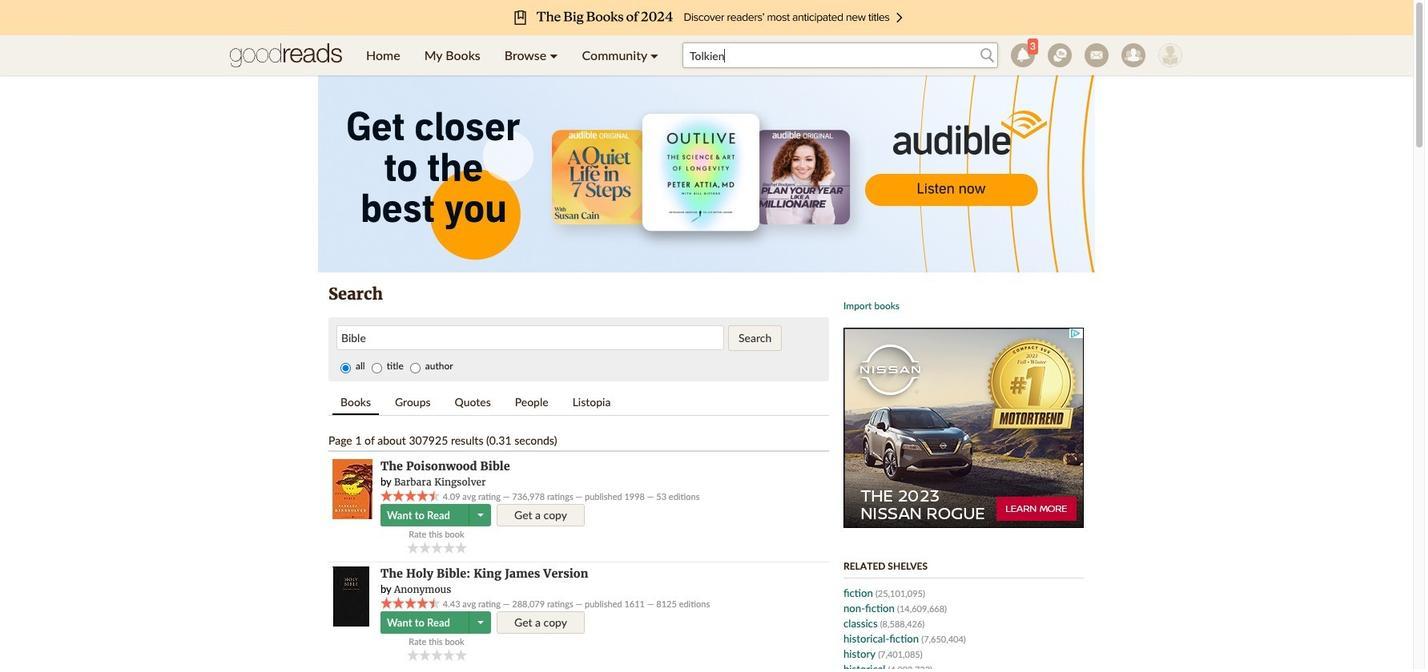 Task type: describe. For each thing, give the bounding box(es) containing it.
Search by Book Title, Author, or ISBN text field
[[337, 325, 724, 350]]

Search for books to add to your shelves search field
[[683, 42, 998, 68]]

notifications element
[[1011, 38, 1039, 67]]

0 vertical spatial advertisement element
[[318, 72, 1095, 272]]

c image
[[1159, 43, 1183, 67]]

my group discussions image
[[1048, 43, 1072, 67]]

inbox image
[[1085, 43, 1109, 67]]

the holy bible: king james ... image
[[333, 567, 369, 627]]

heading for the holy bible: king james ... image
[[381, 567, 589, 581]]



Task type: locate. For each thing, give the bounding box(es) containing it.
the most anticipated books of 2024 image
[[66, 0, 1348, 35]]

heading
[[381, 459, 510, 474], [381, 567, 589, 581]]

1 heading from the top
[[381, 459, 510, 474]]

1 vertical spatial advertisement element
[[844, 328, 1084, 528]]

0 vertical spatial heading
[[381, 459, 510, 474]]

1 vertical spatial heading
[[381, 567, 589, 581]]

friend requests image
[[1122, 43, 1146, 67]]

None submit
[[728, 325, 782, 351]]

advertisement element
[[318, 72, 1095, 272], [844, 328, 1084, 528]]

the poisonwood bible image
[[333, 459, 373, 519]]

None radio
[[341, 363, 351, 373], [372, 363, 382, 373], [410, 363, 421, 373], [341, 363, 351, 373], [372, 363, 382, 373], [410, 363, 421, 373]]

Search books text field
[[683, 42, 998, 68]]

2 heading from the top
[[381, 567, 589, 581]]

menu
[[354, 35, 671, 75]]

heading for the poisonwood bible image
[[381, 459, 510, 474]]



Task type: vqa. For each thing, say whether or not it's contained in the screenshot.
Search books text field
yes



